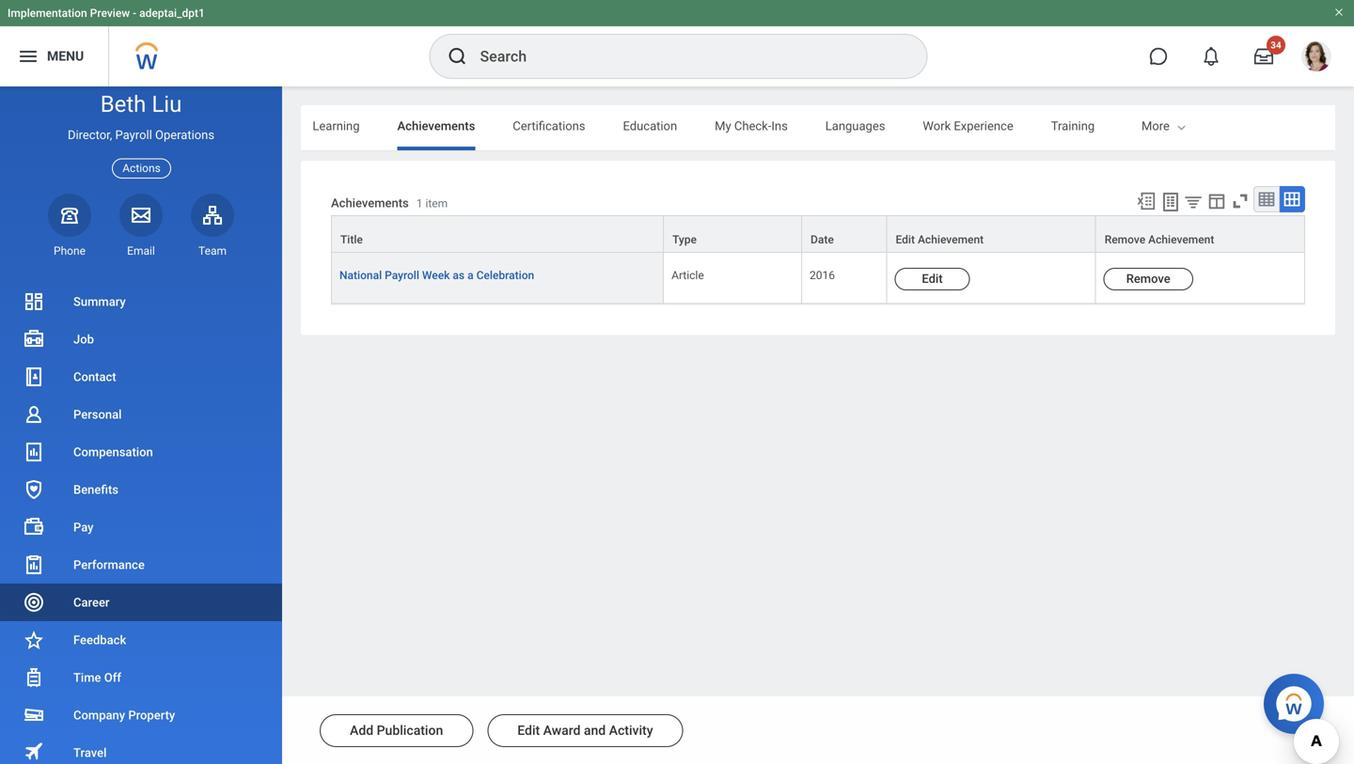 Task type: describe. For each thing, give the bounding box(es) containing it.
contact image
[[23, 366, 45, 389]]

tab list containing learning
[[0, 105, 1095, 151]]

remove achievement
[[1105, 233, 1215, 247]]

2016
[[810, 269, 835, 282]]

company property
[[73, 709, 175, 723]]

career
[[73, 596, 110, 610]]

compensation link
[[0, 434, 282, 471]]

national payroll week as a celebration
[[340, 269, 535, 282]]

add publication
[[350, 723, 443, 739]]

travel
[[73, 746, 107, 761]]

job link
[[0, 321, 282, 358]]

edit award and activity
[[518, 723, 653, 739]]

item
[[426, 197, 448, 210]]

article
[[672, 269, 704, 282]]

achievement for remove achievement
[[1149, 233, 1215, 247]]

team link
[[191, 194, 234, 259]]

mail image
[[130, 204, 152, 226]]

benefits image
[[23, 479, 45, 501]]

list containing summary
[[0, 283, 282, 765]]

benefits link
[[0, 471, 282, 509]]

preview
[[90, 7, 130, 20]]

actions button
[[112, 159, 171, 179]]

pay image
[[23, 516, 45, 539]]

pay link
[[0, 509, 282, 547]]

personal link
[[0, 396, 282, 434]]

celebration
[[477, 269, 535, 282]]

property
[[128, 709, 175, 723]]

notifications large image
[[1202, 47, 1221, 66]]

my
[[715, 119, 732, 133]]

summary image
[[23, 291, 45, 313]]

inbox large image
[[1255, 47, 1274, 66]]

navigation pane region
[[0, 87, 282, 765]]

job image
[[23, 328, 45, 351]]

1
[[417, 197, 423, 210]]

achievement for edit achievement
[[918, 233, 984, 247]]

a
[[468, 269, 474, 282]]

actions
[[122, 162, 161, 175]]

edit for edit achievement
[[896, 233, 915, 247]]

director,
[[68, 128, 112, 142]]

summary link
[[0, 283, 282, 321]]

time off image
[[23, 667, 45, 690]]

summary
[[73, 295, 126, 309]]

time off link
[[0, 659, 282, 697]]

payroll for director,
[[115, 128, 152, 142]]

ins
[[772, 119, 788, 133]]

menu button
[[0, 26, 108, 87]]

check-
[[735, 119, 772, 133]]

adeptai_dpt1
[[139, 7, 205, 20]]

pay
[[73, 521, 94, 535]]

award
[[543, 723, 581, 739]]

edit achievement button
[[888, 216, 1096, 252]]

implementation
[[8, 7, 87, 20]]

certifications
[[513, 119, 586, 133]]

menu banner
[[0, 0, 1355, 87]]

time
[[73, 671, 101, 685]]

type
[[673, 233, 697, 247]]

contact link
[[0, 358, 282, 396]]

row containing edit
[[331, 253, 1306, 304]]

phone image
[[56, 204, 83, 226]]

achievements for achievements 1 item
[[331, 196, 409, 210]]

phone beth liu element
[[48, 244, 91, 259]]

email button
[[119, 194, 163, 259]]

team
[[199, 244, 227, 258]]

edit button
[[895, 268, 970, 291]]

travel link
[[0, 735, 282, 765]]

director, payroll operations
[[68, 128, 215, 142]]

title button
[[332, 216, 663, 252]]

performance link
[[0, 547, 282, 584]]

beth
[[100, 91, 146, 118]]

training
[[1051, 119, 1095, 133]]

compensation
[[73, 445, 153, 460]]

add
[[350, 723, 374, 739]]

work experience
[[923, 119, 1014, 133]]

date button
[[802, 216, 887, 252]]

phone
[[54, 244, 86, 258]]

remove for remove achievement
[[1105, 233, 1146, 247]]



Task type: vqa. For each thing, say whether or not it's contained in the screenshot.
Topic related to Shared
no



Task type: locate. For each thing, give the bounding box(es) containing it.
performance image
[[23, 554, 45, 577]]

national payroll week as a celebration link
[[340, 265, 535, 282]]

payroll inside navigation pane region
[[115, 128, 152, 142]]

travel image
[[23, 741, 45, 763]]

type button
[[664, 216, 802, 252]]

team beth liu element
[[191, 244, 234, 259]]

toolbar
[[1128, 186, 1306, 216]]

remove inside button
[[1127, 272, 1171, 286]]

fullscreen image
[[1230, 191, 1251, 212]]

2 vertical spatial edit
[[518, 723, 540, 739]]

edit inside button
[[922, 272, 943, 286]]

remove inside popup button
[[1105, 233, 1146, 247]]

0 vertical spatial edit
[[896, 233, 915, 247]]

personal image
[[23, 404, 45, 426]]

remove down remove achievement
[[1127, 272, 1171, 286]]

edit inside popup button
[[896, 233, 915, 247]]

career link
[[0, 584, 282, 622]]

off
[[104, 671, 121, 685]]

achievements
[[397, 119, 475, 133], [331, 196, 409, 210]]

export to worksheets image
[[1160, 191, 1183, 214]]

week
[[422, 269, 450, 282]]

edit
[[896, 233, 915, 247], [922, 272, 943, 286], [518, 723, 540, 739]]

edit award and activity button
[[488, 715, 683, 748]]

0 vertical spatial payroll
[[115, 128, 152, 142]]

performance
[[73, 558, 145, 572]]

implementation preview -   adeptai_dpt1
[[8, 7, 205, 20]]

payroll
[[115, 128, 152, 142], [385, 269, 420, 282]]

publication
[[377, 723, 443, 739]]

operations
[[155, 128, 215, 142]]

0 horizontal spatial payroll
[[115, 128, 152, 142]]

row up 2016
[[331, 216, 1306, 253]]

beth liu
[[100, 91, 182, 118]]

date
[[811, 233, 834, 247]]

as
[[453, 269, 465, 282]]

1 vertical spatial edit
[[922, 272, 943, 286]]

work
[[923, 119, 951, 133]]

0 horizontal spatial edit
[[518, 723, 540, 739]]

payroll left the week
[[385, 269, 420, 282]]

achievements 1 item
[[331, 196, 448, 210]]

-
[[133, 7, 137, 20]]

company property link
[[0, 697, 282, 735]]

remove for remove
[[1127, 272, 1171, 286]]

edit up edit button
[[896, 233, 915, 247]]

edit for edit award and activity
[[518, 723, 540, 739]]

email beth liu element
[[119, 244, 163, 259]]

feedback image
[[23, 629, 45, 652]]

34 button
[[1244, 36, 1286, 77]]

1 horizontal spatial achievement
[[1149, 233, 1215, 247]]

payroll down beth liu
[[115, 128, 152, 142]]

profile logan mcneil image
[[1302, 41, 1332, 75]]

2 horizontal spatial edit
[[922, 272, 943, 286]]

and
[[584, 723, 606, 739]]

1 vertical spatial achievements
[[331, 196, 409, 210]]

1 achievement from the left
[[918, 233, 984, 247]]

contact
[[73, 370, 116, 384]]

liu
[[152, 91, 182, 118]]

title
[[341, 233, 363, 247]]

1 vertical spatial remove
[[1127, 272, 1171, 286]]

expand table image
[[1283, 190, 1302, 209]]

list
[[0, 283, 282, 765]]

time off
[[73, 671, 121, 685]]

phone button
[[48, 194, 91, 259]]

learning
[[313, 119, 360, 133]]

achievement down export to worksheets icon
[[1149, 233, 1215, 247]]

achievements down search 'icon'
[[397, 119, 475, 133]]

close environment banner image
[[1334, 7, 1345, 18]]

remove button
[[1104, 268, 1194, 291]]

compensation image
[[23, 441, 45, 464]]

career image
[[23, 592, 45, 614]]

my check-ins
[[715, 119, 788, 133]]

menu
[[47, 49, 84, 64]]

table image
[[1258, 190, 1277, 209]]

0 vertical spatial achievements
[[397, 119, 475, 133]]

achievement up edit button
[[918, 233, 984, 247]]

company property image
[[23, 705, 45, 727]]

0 horizontal spatial achievement
[[918, 233, 984, 247]]

more
[[1142, 119, 1170, 133]]

feedback link
[[0, 622, 282, 659]]

search image
[[446, 45, 469, 68]]

add publication button
[[320, 715, 473, 748]]

tab list
[[0, 105, 1095, 151]]

remove down export to excel icon on the top right
[[1105, 233, 1146, 247]]

row
[[331, 216, 1306, 253], [331, 253, 1306, 304]]

achievement
[[918, 233, 984, 247], [1149, 233, 1215, 247]]

national
[[340, 269, 382, 282]]

achievements up title on the left of page
[[331, 196, 409, 210]]

2 row from the top
[[331, 253, 1306, 304]]

2 achievement from the left
[[1149, 233, 1215, 247]]

1 horizontal spatial payroll
[[385, 269, 420, 282]]

feedback
[[73, 634, 126, 648]]

1 vertical spatial payroll
[[385, 269, 420, 282]]

email
[[127, 244, 155, 258]]

row containing title
[[331, 216, 1306, 253]]

experience
[[954, 119, 1014, 133]]

edit for edit
[[922, 272, 943, 286]]

edit inside button
[[518, 723, 540, 739]]

languages
[[826, 119, 886, 133]]

1 horizontal spatial edit
[[896, 233, 915, 247]]

34
[[1271, 40, 1282, 51]]

row down date
[[331, 253, 1306, 304]]

company
[[73, 709, 125, 723]]

remove
[[1105, 233, 1146, 247], [1127, 272, 1171, 286]]

edit down edit achievement
[[922, 272, 943, 286]]

justify image
[[17, 45, 40, 68]]

1 row from the top
[[331, 216, 1306, 253]]

payroll for national
[[385, 269, 420, 282]]

benefits
[[73, 483, 119, 497]]

0 vertical spatial remove
[[1105, 233, 1146, 247]]

education
[[623, 119, 677, 133]]

click to view/edit grid preferences image
[[1207, 191, 1228, 212]]

Search Workday  search field
[[480, 36, 889, 77]]

edit achievement
[[896, 233, 984, 247]]

view team image
[[201, 204, 224, 226]]

select to filter grid data image
[[1183, 192, 1204, 212]]

job
[[73, 333, 94, 347]]

remove achievement button
[[1097, 216, 1305, 252]]

achievements for achievements
[[397, 119, 475, 133]]

personal
[[73, 408, 122, 422]]

edit left award
[[518, 723, 540, 739]]

export to excel image
[[1136, 191, 1157, 212]]

activity
[[609, 723, 653, 739]]



